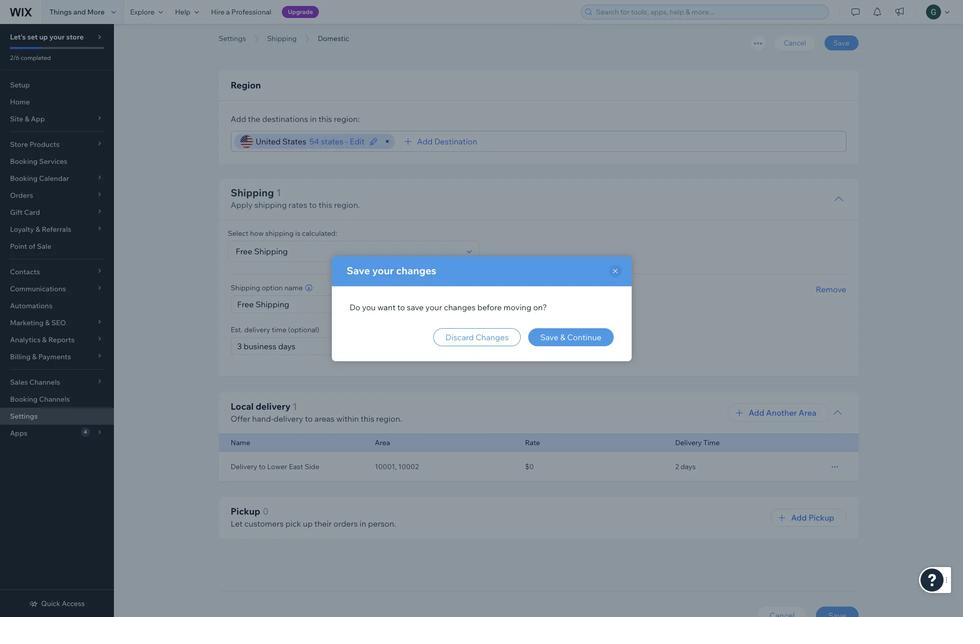 Task type: describe. For each thing, give the bounding box(es) containing it.
you
[[362, 302, 376, 312]]

1 inside local delivery 1 offer hand-delivery to areas within this region.
[[293, 401, 297, 413]]

discard
[[446, 332, 474, 342]]

setup
[[10, 81, 30, 90]]

settings inside sidebar element
[[10, 412, 38, 421]]

lower
[[267, 463, 287, 472]]

services
[[39, 157, 67, 166]]

more
[[87, 8, 105, 17]]

delivery for 1
[[256, 401, 291, 413]]

$0
[[525, 463, 534, 472]]

10002
[[398, 463, 419, 472]]

Search for tools, apps, help & more... field
[[593, 5, 826, 19]]

days
[[681, 463, 696, 472]]

shipping link
[[262, 34, 302, 44]]

edit
[[350, 137, 365, 147]]

let's
[[10, 33, 26, 42]]

booking services link
[[0, 153, 114, 170]]

up inside sidebar element
[[39, 33, 48, 42]]

shipping inside shipping link
[[267, 34, 297, 43]]

save & continue button
[[529, 328, 614, 346]]

another
[[767, 408, 797, 418]]

calculated:
[[302, 229, 337, 238]]

booking for booking services
[[10, 157, 38, 166]]

add destination
[[417, 137, 478, 147]]

name
[[285, 284, 303, 293]]

do you want to save your changes before moving on?
[[350, 302, 547, 312]]

save & continue
[[541, 332, 602, 342]]

region:
[[334, 114, 360, 124]]

channels
[[39, 395, 70, 404]]

states
[[321, 137, 344, 147]]

delivery for delivery to lower east side
[[231, 463, 257, 472]]

let's set up your store
[[10, 33, 84, 42]]

delivery for delivery time
[[676, 439, 702, 448]]

customers
[[244, 519, 284, 529]]

up inside pickup 0 let customers pick up their orders in person.
[[303, 519, 313, 529]]

this inside the shipping 1 apply shipping rates to this region.
[[319, 200, 332, 210]]

add for add pickup
[[792, 513, 807, 523]]

est. delivery time (optional)
[[231, 326, 320, 335]]

quick access button
[[29, 600, 85, 609]]

their
[[315, 519, 332, 529]]

delivery time
[[676, 439, 720, 448]]

help
[[175, 8, 191, 17]]

add another area
[[749, 408, 817, 418]]

54
[[310, 137, 319, 147]]

hire a professional link
[[205, 0, 278, 24]]

is
[[295, 229, 301, 238]]

2/6 completed
[[10, 54, 51, 62]]

e.g., 3 - 5 business days field
[[234, 338, 365, 355]]

within
[[337, 414, 359, 424]]

let
[[231, 519, 243, 529]]

region. inside local delivery 1 offer hand-delivery to areas within this region.
[[376, 414, 402, 424]]

2 vertical spatial delivery
[[274, 414, 303, 424]]

side
[[305, 463, 320, 472]]

states
[[283, 137, 307, 147]]

booking channels
[[10, 395, 70, 404]]

area inside button
[[799, 408, 817, 418]]

orders
[[334, 519, 358, 529]]

help button
[[169, 0, 205, 24]]

-
[[346, 137, 348, 147]]

save for save & continue
[[541, 332, 559, 342]]

hire
[[211, 8, 225, 17]]

explore
[[130, 8, 155, 17]]

shipping option name
[[231, 284, 303, 293]]

1 vertical spatial settings link
[[0, 408, 114, 425]]

completed
[[21, 54, 51, 62]]

continue
[[568, 332, 602, 342]]

0 horizontal spatial area
[[375, 439, 390, 448]]

do
[[350, 302, 360, 312]]

pickup 0 let customers pick up their orders in person.
[[231, 506, 396, 529]]

region. inside the shipping 1 apply shipping rates to this region.
[[334, 200, 360, 210]]

how
[[250, 229, 264, 238]]

setup link
[[0, 77, 114, 94]]

person.
[[368, 519, 396, 529]]

automations
[[10, 302, 52, 311]]

local delivery 1 offer hand-delivery to areas within this region.
[[231, 401, 402, 424]]

rate
[[525, 439, 540, 448]]

want
[[378, 302, 396, 312]]

booking for booking channels
[[10, 395, 38, 404]]

things
[[50, 8, 72, 17]]

option
[[262, 284, 283, 293]]

destinations
[[262, 114, 308, 124]]

united
[[256, 137, 281, 147]]

select
[[228, 229, 249, 238]]

0 horizontal spatial in
[[310, 114, 317, 124]]

delivery to lower east side
[[231, 463, 320, 472]]

add pickup
[[792, 513, 835, 523]]

shipping 1 apply shipping rates to this region.
[[231, 187, 360, 210]]

0 vertical spatial changes
[[396, 264, 437, 277]]

name
[[231, 439, 250, 448]]

1 vertical spatial your
[[372, 264, 394, 277]]

0 vertical spatial this
[[319, 114, 332, 124]]

domestic
[[318, 34, 349, 43]]

2 horizontal spatial your
[[426, 302, 442, 312]]

point of sale link
[[0, 238, 114, 255]]

sale
[[37, 242, 51, 251]]

areas
[[315, 414, 335, 424]]

rates
[[289, 200, 308, 210]]



Task type: vqa. For each thing, say whether or not it's contained in the screenshot.
booking channels Link
yes



Task type: locate. For each thing, give the bounding box(es) containing it.
shipping for 1
[[231, 187, 274, 199]]

select how shipping is calculated:
[[228, 229, 337, 238]]

2/6
[[10, 54, 19, 62]]

0 horizontal spatial changes
[[396, 264, 437, 277]]

your right save
[[426, 302, 442, 312]]

your inside sidebar element
[[50, 33, 65, 42]]

54 states  - edit button
[[310, 136, 380, 148]]

None field
[[481, 132, 842, 152], [233, 242, 462, 262], [481, 132, 842, 152], [233, 242, 462, 262]]

before
[[478, 302, 502, 312]]

pickup inside button
[[809, 513, 835, 523]]

add for add destination
[[417, 137, 433, 147]]

in inside pickup 0 let customers pick up their orders in person.
[[360, 519, 366, 529]]

add pickup button
[[771, 509, 847, 527]]

1 horizontal spatial delivery
[[676, 439, 702, 448]]

pick
[[286, 519, 301, 529]]

local
[[231, 401, 254, 413]]

0 horizontal spatial settings link
[[0, 408, 114, 425]]

upgrade button
[[282, 6, 319, 18]]

1 inside the shipping 1 apply shipping rates to this region.
[[276, 187, 281, 199]]

2 vertical spatial your
[[426, 302, 442, 312]]

0 horizontal spatial settings
[[10, 412, 38, 421]]

changes
[[396, 264, 437, 277], [444, 302, 476, 312]]

delivery right est.
[[244, 326, 270, 335]]

time
[[272, 326, 287, 335]]

up
[[39, 33, 48, 42], [303, 519, 313, 529]]

quick
[[41, 600, 60, 609]]

0 vertical spatial in
[[310, 114, 317, 124]]

1 vertical spatial in
[[360, 519, 366, 529]]

save for save
[[834, 39, 850, 48]]

2 vertical spatial this
[[361, 414, 375, 424]]

changes left before
[[444, 302, 476, 312]]

2 vertical spatial shipping
[[231, 284, 260, 293]]

to left save
[[398, 302, 405, 312]]

settings link down a
[[214, 34, 251, 44]]

save left &
[[541, 332, 559, 342]]

save inside button
[[834, 39, 850, 48]]

area
[[799, 408, 817, 418], [375, 439, 390, 448]]

to left the areas
[[305, 414, 313, 424]]

save your changes
[[347, 264, 437, 277]]

to inside the shipping 1 apply shipping rates to this region.
[[309, 200, 317, 210]]

save inside "button"
[[541, 332, 559, 342]]

pickup inside pickup 0 let customers pick up their orders in person.
[[231, 506, 260, 518]]

cancel button
[[775, 36, 816, 51]]

shipping
[[267, 34, 297, 43], [231, 187, 274, 199], [231, 284, 260, 293]]

1 horizontal spatial settings
[[219, 34, 246, 43]]

save button
[[825, 36, 859, 51]]

your
[[50, 33, 65, 42], [372, 264, 394, 277], [426, 302, 442, 312]]

1 horizontal spatial region.
[[376, 414, 402, 424]]

of
[[29, 242, 35, 251]]

access
[[62, 600, 85, 609]]

1 booking from the top
[[10, 157, 38, 166]]

1 vertical spatial 1
[[293, 401, 297, 413]]

a
[[226, 8, 230, 17]]

to
[[309, 200, 317, 210], [398, 302, 405, 312], [305, 414, 313, 424], [259, 463, 266, 472]]

1 vertical spatial changes
[[444, 302, 476, 312]]

0 vertical spatial your
[[50, 33, 65, 42]]

on?
[[534, 302, 547, 312]]

save for save your changes
[[347, 264, 370, 277]]

booking left channels
[[10, 395, 38, 404]]

delivery down name
[[231, 463, 257, 472]]

discard changes button
[[434, 328, 521, 346]]

1 vertical spatial booking
[[10, 395, 38, 404]]

0 vertical spatial booking
[[10, 157, 38, 166]]

1 horizontal spatial up
[[303, 519, 313, 529]]

shipping for option
[[231, 284, 260, 293]]

sidebar element
[[0, 24, 114, 618]]

0 horizontal spatial delivery
[[231, 463, 257, 472]]

settings down "booking channels" on the left of page
[[10, 412, 38, 421]]

54 states  - edit
[[310, 137, 365, 147]]

1 vertical spatial up
[[303, 519, 313, 529]]

1 vertical spatial area
[[375, 439, 390, 448]]

settings down a
[[219, 34, 246, 43]]

save up "do" at left
[[347, 264, 370, 277]]

1 horizontal spatial in
[[360, 519, 366, 529]]

this right within
[[361, 414, 375, 424]]

settings link down channels
[[0, 408, 114, 425]]

0 vertical spatial area
[[799, 408, 817, 418]]

this inside local delivery 1 offer hand-delivery to areas within this region.
[[361, 414, 375, 424]]

automations link
[[0, 298, 114, 315]]

to right rates
[[309, 200, 317, 210]]

upgrade
[[288, 8, 313, 16]]

point of sale
[[10, 242, 51, 251]]

offer
[[231, 414, 251, 424]]

home
[[10, 98, 30, 107]]

add inside button
[[792, 513, 807, 523]]

booking
[[10, 157, 38, 166], [10, 395, 38, 404]]

0 horizontal spatial region.
[[334, 200, 360, 210]]

1 horizontal spatial your
[[372, 264, 394, 277]]

save
[[407, 302, 424, 312]]

shipping inside the shipping 1 apply shipping rates to this region.
[[231, 187, 274, 199]]

1 horizontal spatial 1
[[293, 401, 297, 413]]

0 vertical spatial shipping
[[267, 34, 297, 43]]

delivery up hand-
[[256, 401, 291, 413]]

0 horizontal spatial 1
[[276, 187, 281, 199]]

1 horizontal spatial area
[[799, 408, 817, 418]]

region. up calculated:
[[334, 200, 360, 210]]

save
[[834, 39, 850, 48], [347, 264, 370, 277], [541, 332, 559, 342]]

1 horizontal spatial changes
[[444, 302, 476, 312]]

delivery
[[676, 439, 702, 448], [231, 463, 257, 472]]

to inside local delivery 1 offer hand-delivery to areas within this region.
[[305, 414, 313, 424]]

delivery left the areas
[[274, 414, 303, 424]]

pickup
[[231, 506, 260, 518], [809, 513, 835, 523]]

(optional)
[[288, 326, 320, 335]]

your left the store
[[50, 33, 65, 42]]

point
[[10, 242, 27, 251]]

1 horizontal spatial pickup
[[809, 513, 835, 523]]

area up 10001,
[[375, 439, 390, 448]]

1 vertical spatial delivery
[[231, 463, 257, 472]]

2 vertical spatial save
[[541, 332, 559, 342]]

this
[[319, 114, 332, 124], [319, 200, 332, 210], [361, 414, 375, 424]]

this left the region:
[[319, 114, 332, 124]]

shipping down upgrade button
[[267, 34, 297, 43]]

0 horizontal spatial your
[[50, 33, 65, 42]]

0 vertical spatial delivery
[[676, 439, 702, 448]]

hire a professional
[[211, 8, 272, 17]]

up right the pick
[[303, 519, 313, 529]]

e.g., Standard Shipping field
[[234, 296, 414, 313]]

1 vertical spatial this
[[319, 200, 332, 210]]

0 vertical spatial up
[[39, 33, 48, 42]]

settings link
[[214, 34, 251, 44], [0, 408, 114, 425]]

shipping left rates
[[255, 200, 287, 210]]

your up want
[[372, 264, 394, 277]]

add another area button
[[728, 404, 829, 422]]

add for add another area
[[749, 408, 765, 418]]

0 vertical spatial region.
[[334, 200, 360, 210]]

shipping inside the shipping 1 apply shipping rates to this region.
[[255, 200, 287, 210]]

moving
[[504, 302, 532, 312]]

save right cancel button
[[834, 39, 850, 48]]

2 days
[[676, 463, 696, 472]]

store
[[66, 33, 84, 42]]

1 vertical spatial save
[[347, 264, 370, 277]]

the
[[248, 114, 260, 124]]

delivery for time
[[244, 326, 270, 335]]

remove button
[[816, 284, 847, 296]]

10001,
[[375, 463, 397, 472]]

0 vertical spatial save
[[834, 39, 850, 48]]

hand-
[[252, 414, 274, 424]]

est.
[[231, 326, 243, 335]]

0 vertical spatial shipping
[[255, 200, 287, 210]]

1 horizontal spatial settings link
[[214, 34, 251, 44]]

add the destinations in this region:
[[231, 114, 360, 124]]

1 vertical spatial shipping
[[231, 187, 274, 199]]

region
[[231, 80, 261, 91]]

0 vertical spatial delivery
[[244, 326, 270, 335]]

1 vertical spatial shipping
[[265, 229, 294, 238]]

0 horizontal spatial pickup
[[231, 506, 260, 518]]

in right orders
[[360, 519, 366, 529]]

shipping left is on the left top
[[265, 229, 294, 238]]

things and more
[[50, 8, 105, 17]]

0 vertical spatial settings link
[[214, 34, 251, 44]]

2 booking from the top
[[10, 395, 38, 404]]

booking channels link
[[0, 391, 114, 408]]

remove
[[816, 285, 847, 295]]

0 vertical spatial settings
[[219, 34, 246, 43]]

cancel
[[784, 39, 807, 48]]

1 vertical spatial delivery
[[256, 401, 291, 413]]

0
[[263, 506, 269, 518]]

1 vertical spatial settings
[[10, 412, 38, 421]]

shipping
[[255, 200, 287, 210], [265, 229, 294, 238]]

up right set
[[39, 33, 48, 42]]

settings
[[219, 34, 246, 43], [10, 412, 38, 421]]

booking left services
[[10, 157, 38, 166]]

0 field
[[392, 338, 464, 355]]

add for add the destinations in this region:
[[231, 114, 246, 124]]

2 horizontal spatial save
[[834, 39, 850, 48]]

1 horizontal spatial save
[[541, 332, 559, 342]]

0 vertical spatial 1
[[276, 187, 281, 199]]

2
[[676, 463, 679, 472]]

add
[[231, 114, 246, 124], [417, 137, 433, 147], [749, 408, 765, 418], [792, 513, 807, 523]]

and
[[73, 8, 86, 17]]

1 vertical spatial region.
[[376, 414, 402, 424]]

professional
[[232, 8, 272, 17]]

in up 54
[[310, 114, 317, 124]]

changes up save
[[396, 264, 437, 277]]

delivery left the time at the bottom of the page
[[676, 439, 702, 448]]

united states
[[256, 137, 307, 147]]

10001, 10002
[[375, 463, 419, 472]]

0 horizontal spatial up
[[39, 33, 48, 42]]

0 horizontal spatial save
[[347, 264, 370, 277]]

shipping left option
[[231, 284, 260, 293]]

arrow up outline image
[[834, 194, 844, 204]]

this right rates
[[319, 200, 332, 210]]

apply
[[231, 200, 253, 210]]

area right the another
[[799, 408, 817, 418]]

region. right within
[[376, 414, 402, 424]]

to left lower
[[259, 463, 266, 472]]

time
[[704, 439, 720, 448]]

destination
[[435, 137, 478, 147]]

shipping up apply
[[231, 187, 274, 199]]



